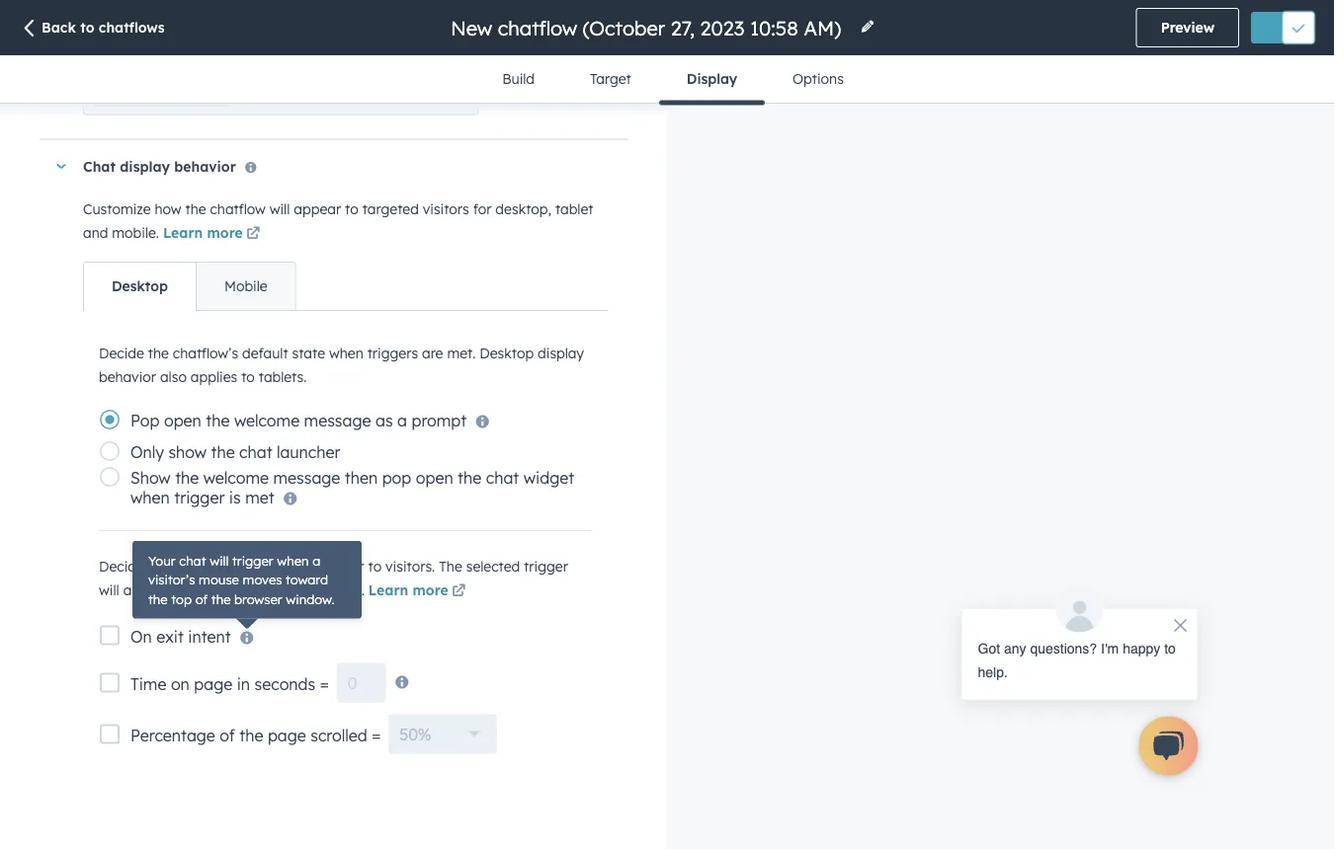 Task type: describe. For each thing, give the bounding box(es) containing it.
visitors
[[423, 200, 469, 218]]

applies
[[191, 369, 237, 386]]

is
[[229, 489, 241, 508]]

window.
[[286, 591, 334, 608]]

how
[[155, 200, 181, 218]]

as
[[376, 411, 393, 431]]

chat display behavior
[[83, 158, 236, 176]]

on
[[130, 627, 152, 647]]

toward
[[286, 572, 328, 589]]

decide for behavior
[[99, 345, 144, 363]]

preview
[[1161, 19, 1215, 36]]

customize how the chatflow will appear to targeted visitors for desktop, tablet and mobile.
[[83, 200, 593, 241]]

the right show
[[211, 443, 235, 463]]

visitor's
[[148, 572, 195, 589]]

target button
[[562, 55, 659, 103]]

got any questions? i'm happy to help. status
[[978, 637, 1181, 684]]

mobile
[[224, 278, 267, 295]]

display
[[687, 70, 737, 87]]

targeted
[[362, 200, 419, 218]]

mobile link
[[196, 263, 295, 311]]

desktop, inside customize how the chatflow will appear to targeted visitors for desktop, tablet and mobile.
[[495, 200, 551, 218]]

display inside dropdown button
[[120, 158, 170, 176]]

trigger inside decide when the chatflow should appear to visitors. the selected trigger will apply on desktop, tablet, and mobile.
[[524, 559, 568, 576]]

mobile. inside customize how the chatflow will appear to targeted visitors for desktop, tablet and mobile.
[[112, 224, 159, 241]]

0 horizontal spatial open
[[164, 411, 201, 431]]

the inside decide the chatflow's default state when triggers are met. desktop display behavior also applies to tablets.
[[148, 345, 169, 363]]

chatflow for should
[[211, 559, 267, 576]]

scrolled
[[311, 726, 367, 746]]

when inside show the welcome message then pop open the chat widget when trigger is met
[[130, 489, 170, 508]]

happy
[[1123, 641, 1161, 657]]

learn more link for should
[[368, 581, 469, 605]]

display button
[[659, 55, 765, 105]]

the down prompt
[[458, 469, 482, 489]]

50%
[[399, 725, 431, 745]]

when inside decide when the chatflow should appear to visitors. the selected trigger will apply on desktop, tablet, and mobile.
[[148, 559, 182, 576]]

prompt
[[412, 411, 467, 431]]

should
[[270, 559, 313, 576]]

apply
[[123, 582, 159, 600]]

met.
[[447, 345, 476, 363]]

tablet
[[555, 200, 593, 218]]

seconds
[[255, 675, 315, 695]]

behavior inside dropdown button
[[174, 158, 236, 176]]

target
[[590, 70, 631, 87]]

only
[[130, 443, 164, 463]]

got
[[978, 641, 1000, 657]]

to inside got any questions? i'm happy to help.
[[1164, 641, 1176, 657]]

browser
[[234, 591, 282, 608]]

on exit intent
[[130, 627, 231, 647]]

a inside your chat will trigger when a visitor's mouse moves toward the top of the browser window.
[[312, 553, 320, 569]]

any
[[1004, 641, 1026, 657]]

desktop inside decide the chatflow's default state when triggers are met. desktop display behavior also applies to tablets.
[[480, 345, 534, 363]]

preview button
[[1136, 8, 1239, 47]]

desktop link
[[84, 263, 196, 311]]

tab panel containing pop open the welcome message as a prompt
[[83, 311, 608, 771]]

more for should
[[413, 582, 448, 600]]

when inside decide the chatflow's default state when triggers are met. desktop display behavior also applies to tablets.
[[329, 345, 363, 363]]

chat inside show the welcome message then pop open the chat widget when trigger is met
[[486, 469, 519, 489]]

link opens in a new window image for visitors.
[[452, 586, 466, 600]]

back to chatflows
[[42, 19, 165, 36]]

the down mouse
[[211, 591, 231, 608]]

the
[[439, 559, 462, 576]]

to inside customize how the chatflow will appear to targeted visitors for desktop, tablet and mobile.
[[345, 200, 358, 218]]

the up only show the chat launcher
[[206, 411, 230, 431]]

trigger inside show the welcome message then pop open the chat widget when trigger is met
[[174, 489, 225, 508]]

options
[[793, 70, 844, 87]]

the down in
[[239, 726, 263, 746]]

link opens in a new window image for targeted
[[246, 228, 260, 241]]

message inside show the welcome message then pop open the chat widget when trigger is met
[[273, 469, 340, 489]]

will inside customize how the chatflow will appear to targeted visitors for desktop, tablet and mobile.
[[269, 200, 290, 218]]

pop
[[382, 469, 411, 489]]

options button
[[765, 55, 872, 103]]

met
[[245, 489, 274, 508]]

and inside customize how the chatflow will appear to targeted visitors for desktop, tablet and mobile.
[[83, 224, 108, 241]]

mouse
[[199, 572, 239, 589]]

customize
[[83, 200, 151, 218]]

show
[[168, 443, 207, 463]]

widget
[[523, 469, 574, 489]]

are
[[422, 345, 443, 363]]

build
[[502, 70, 535, 87]]

show
[[130, 469, 171, 489]]

pop
[[130, 411, 160, 431]]

when inside your chat will trigger when a visitor's mouse moves toward the top of the browser window.
[[277, 553, 309, 569]]

moves
[[243, 572, 282, 589]]



Task type: vqa. For each thing, say whether or not it's contained in the screenshot.
Actions
no



Task type: locate. For each thing, give the bounding box(es) containing it.
0 vertical spatial on
[[163, 582, 180, 600]]

0 horizontal spatial learn more link
[[163, 223, 264, 246]]

when up apply
[[148, 559, 182, 576]]

chat
[[239, 443, 272, 463], [486, 469, 519, 489], [179, 553, 206, 569]]

and inside decide when the chatflow should appear to visitors. the selected trigger will apply on desktop, tablet, and mobile.
[[289, 582, 314, 600]]

decide inside decide the chatflow's default state when triggers are met. desktop display behavior also applies to tablets.
[[99, 345, 144, 363]]

caret image
[[55, 164, 67, 169]]

desktop, up intent
[[184, 582, 240, 600]]

0 vertical spatial of
[[195, 591, 208, 608]]

0 vertical spatial learn more
[[163, 224, 243, 241]]

None field
[[449, 14, 848, 41]]

0 vertical spatial behavior
[[174, 158, 236, 176]]

will down chat display behavior dropdown button
[[269, 200, 290, 218]]

1 vertical spatial page
[[268, 726, 306, 746]]

1 vertical spatial of
[[220, 726, 235, 746]]

message down launcher
[[273, 469, 340, 489]]

1 horizontal spatial more
[[413, 582, 448, 600]]

tab list containing desktop
[[83, 262, 296, 312]]

when down the only at the left bottom of the page
[[130, 489, 170, 508]]

0 horizontal spatial page
[[194, 675, 232, 695]]

learn more link for will
[[163, 223, 264, 246]]

more for will
[[207, 224, 243, 241]]

learn more down 'visitors.'
[[368, 582, 448, 600]]

1 horizontal spatial mobile.
[[318, 582, 365, 600]]

default
[[242, 345, 288, 363]]

behavior left also
[[99, 369, 156, 386]]

your chat will trigger when a visitor's mouse moves toward the top of the browser window.
[[148, 553, 334, 608]]

will left apply
[[99, 582, 119, 600]]

welcome up only show the chat launcher
[[234, 411, 300, 431]]

= right scrolled
[[372, 726, 381, 746]]

open
[[164, 411, 201, 431], [416, 469, 453, 489]]

for
[[473, 200, 492, 218]]

chatflow up 'tablet,'
[[211, 559, 267, 576]]

link opens in a new window image
[[246, 223, 260, 246]]

1 horizontal spatial learn more
[[368, 582, 448, 600]]

desktop,
[[495, 200, 551, 218], [184, 582, 240, 600]]

tab list
[[83, 262, 296, 312]]

percentage of the page scrolled =
[[130, 726, 381, 746]]

0 horizontal spatial a
[[312, 553, 320, 569]]

percentage
[[130, 726, 215, 746]]

the right "how"
[[185, 200, 206, 218]]

behavior up "how"
[[174, 158, 236, 176]]

welcome inside show the welcome message then pop open the chat widget when trigger is met
[[203, 469, 269, 489]]

1 horizontal spatial of
[[220, 726, 235, 746]]

learn more link down "how"
[[163, 223, 264, 246]]

will up mouse
[[210, 553, 229, 569]]

the down show
[[175, 469, 199, 489]]

your
[[148, 553, 176, 569]]

0 vertical spatial =
[[320, 675, 329, 695]]

chatflow's
[[173, 345, 238, 363]]

in
[[237, 675, 250, 695]]

1 vertical spatial =
[[372, 726, 381, 746]]

on inside decide when the chatflow should appear to visitors. the selected trigger will apply on desktop, tablet, and mobile.
[[163, 582, 180, 600]]

to
[[80, 19, 94, 36], [345, 200, 358, 218], [241, 369, 255, 386], [368, 559, 382, 576], [1164, 641, 1176, 657]]

got any questions? i'm happy to help. button
[[961, 586, 1198, 701]]

1 horizontal spatial =
[[372, 726, 381, 746]]

1 vertical spatial will
[[210, 553, 229, 569]]

will
[[269, 200, 290, 218], [210, 553, 229, 569], [99, 582, 119, 600]]

0 vertical spatial learn more link
[[163, 223, 264, 246]]

a inside tab panel
[[397, 411, 407, 431]]

on right "time" at the bottom left of the page
[[171, 675, 190, 695]]

to inside decide the chatflow's default state when triggers are met. desktop display behavior also applies to tablets.
[[241, 369, 255, 386]]

1 vertical spatial display
[[538, 345, 584, 363]]

the right your
[[186, 559, 207, 576]]

appear down chat display behavior dropdown button
[[294, 200, 341, 218]]

to left targeted
[[345, 200, 358, 218]]

chat up met
[[239, 443, 272, 463]]

when right state
[[329, 345, 363, 363]]

tab panel
[[83, 311, 608, 771]]

when up toward
[[277, 553, 309, 569]]

mobile.
[[112, 224, 159, 241], [318, 582, 365, 600]]

page
[[194, 675, 232, 695], [268, 726, 306, 746]]

and down customize
[[83, 224, 108, 241]]

chat display behavior button
[[40, 140, 608, 194]]

more down 'the'
[[413, 582, 448, 600]]

time on page in seconds =
[[130, 675, 329, 695]]

more
[[207, 224, 243, 241], [413, 582, 448, 600]]

None text field
[[337, 664, 386, 703]]

0 vertical spatial appear
[[294, 200, 341, 218]]

appear inside customize how the chatflow will appear to targeted visitors for desktop, tablet and mobile.
[[294, 200, 341, 218]]

desktop
[[112, 278, 168, 295], [480, 345, 534, 363]]

chatflow inside decide when the chatflow should appear to visitors. the selected trigger will apply on desktop, tablet, and mobile.
[[211, 559, 267, 576]]

desktop, right for
[[495, 200, 551, 218]]

the up also
[[148, 345, 169, 363]]

1 horizontal spatial learn more link
[[368, 581, 469, 605]]

1 vertical spatial and
[[289, 582, 314, 600]]

0 vertical spatial more
[[207, 224, 243, 241]]

decide the chatflow's default state when triggers are met. desktop display behavior also applies to tablets.
[[99, 345, 584, 386]]

chat left widget at the left
[[486, 469, 519, 489]]

decide inside decide when the chatflow should appear to visitors. the selected trigger will apply on desktop, tablet, and mobile.
[[99, 559, 144, 576]]

link opens in a new window image
[[246, 228, 260, 241], [452, 581, 466, 605], [452, 586, 466, 600]]

tablets.
[[259, 369, 307, 386]]

1 horizontal spatial trigger
[[232, 553, 273, 569]]

chatflows
[[99, 19, 165, 36]]

2 vertical spatial chat
[[179, 553, 206, 569]]

trigger left is
[[174, 489, 225, 508]]

the inside decide when the chatflow should appear to visitors. the selected trigger will apply on desktop, tablet, and mobile.
[[186, 559, 207, 576]]

0 vertical spatial welcome
[[234, 411, 300, 431]]

learn down 'visitors.'
[[368, 582, 408, 600]]

trigger
[[174, 489, 225, 508], [232, 553, 273, 569], [524, 559, 568, 576]]

0 vertical spatial open
[[164, 411, 201, 431]]

0 vertical spatial display
[[120, 158, 170, 176]]

learn more for should
[[368, 582, 448, 600]]

selected
[[466, 559, 520, 576]]

0 horizontal spatial display
[[120, 158, 170, 176]]

will inside your chat will trigger when a visitor's mouse moves toward the top of the browser window.
[[210, 553, 229, 569]]

welcome message status
[[941, 586, 1198, 701]]

learn more link inside tab panel
[[368, 581, 469, 605]]

behavior inside decide the chatflow's default state when triggers are met. desktop display behavior also applies to tablets.
[[99, 369, 156, 386]]

will inside decide when the chatflow should appear to visitors. the selected trigger will apply on desktop, tablet, and mobile.
[[99, 582, 119, 600]]

and down should
[[289, 582, 314, 600]]

1 horizontal spatial desktop
[[480, 345, 534, 363]]

page left in
[[194, 675, 232, 695]]

decide when the chatflow should appear to visitors. the selected trigger will apply on desktop, tablet, and mobile.
[[99, 559, 568, 600]]

chatflow inside customize how the chatflow will appear to targeted visitors for desktop, tablet and mobile.
[[210, 200, 266, 218]]

back
[[42, 19, 76, 36]]

learn more link down 'visitors.'
[[368, 581, 469, 605]]

launcher
[[277, 443, 340, 463]]

to right happy at the right of the page
[[1164, 641, 1176, 657]]

got any questions? i'm happy to help.
[[978, 641, 1176, 680]]

appear
[[294, 200, 341, 218], [317, 559, 364, 576]]

welcome
[[234, 411, 300, 431], [203, 469, 269, 489]]

welcome down only show the chat launcher
[[203, 469, 269, 489]]

chat inside your chat will trigger when a visitor's mouse moves toward the top of the browser window.
[[179, 553, 206, 569]]

behavior
[[174, 158, 236, 176], [99, 369, 156, 386]]

0 horizontal spatial will
[[99, 582, 119, 600]]

decide for will
[[99, 559, 144, 576]]

1 horizontal spatial learn
[[368, 582, 408, 600]]

0 horizontal spatial learn more
[[163, 224, 243, 241]]

visitors.
[[385, 559, 435, 576]]

0 vertical spatial message
[[304, 411, 371, 431]]

the left top
[[148, 591, 168, 608]]

0 vertical spatial will
[[269, 200, 290, 218]]

open up show
[[164, 411, 201, 431]]

mobile. inside decide when the chatflow should appear to visitors. the selected trigger will apply on desktop, tablet, and mobile.
[[318, 582, 365, 600]]

1 horizontal spatial open
[[416, 469, 453, 489]]

to inside button
[[80, 19, 94, 36]]

trigger right selected
[[524, 559, 568, 576]]

a right as
[[397, 411, 407, 431]]

learn for should
[[368, 582, 408, 600]]

1 horizontal spatial chat
[[239, 443, 272, 463]]

of inside tab panel
[[220, 726, 235, 746]]

1 decide from the top
[[99, 345, 144, 363]]

1 vertical spatial mobile.
[[318, 582, 365, 600]]

50% button
[[389, 715, 497, 755]]

help.
[[978, 665, 1008, 680]]

message up launcher
[[304, 411, 371, 431]]

0 vertical spatial page
[[194, 675, 232, 695]]

1 vertical spatial appear
[[317, 559, 364, 576]]

decide down desktop link
[[99, 345, 144, 363]]

1 vertical spatial learn more link
[[368, 581, 469, 605]]

1 vertical spatial desktop,
[[184, 582, 240, 600]]

0 horizontal spatial desktop
[[112, 278, 168, 295]]

1 horizontal spatial and
[[289, 582, 314, 600]]

1 horizontal spatial a
[[397, 411, 407, 431]]

2 horizontal spatial trigger
[[524, 559, 568, 576]]

navigation containing build
[[475, 55, 872, 105]]

learn more
[[163, 224, 243, 241], [368, 582, 448, 600]]

top
[[171, 591, 192, 608]]

1 vertical spatial learn
[[368, 582, 408, 600]]

tablet,
[[243, 582, 285, 600]]

learn more for will
[[163, 224, 243, 241]]

1 vertical spatial chat
[[486, 469, 519, 489]]

then
[[345, 469, 378, 489]]

of right top
[[195, 591, 208, 608]]

0 horizontal spatial mobile.
[[112, 224, 159, 241]]

learn
[[163, 224, 203, 241], [368, 582, 408, 600]]

questions?
[[1030, 641, 1097, 657]]

0 vertical spatial and
[[83, 224, 108, 241]]

appear inside decide when the chatflow should appear to visitors. the selected trigger will apply on desktop, tablet, and mobile.
[[317, 559, 364, 576]]

2 decide from the top
[[99, 559, 144, 576]]

0 horizontal spatial chat
[[179, 553, 206, 569]]

open inside show the welcome message then pop open the chat widget when trigger is met
[[416, 469, 453, 489]]

a
[[397, 411, 407, 431], [312, 553, 320, 569]]

2 horizontal spatial chat
[[486, 469, 519, 489]]

1 vertical spatial decide
[[99, 559, 144, 576]]

more left link opens in a new window icon
[[207, 224, 243, 241]]

decide up apply
[[99, 559, 144, 576]]

appear for will
[[294, 200, 341, 218]]

= right seconds
[[320, 675, 329, 695]]

1 horizontal spatial behavior
[[174, 158, 236, 176]]

the inside customize how the chatflow will appear to targeted visitors for desktop, tablet and mobile.
[[185, 200, 206, 218]]

desktop right met.
[[480, 345, 534, 363]]

1 horizontal spatial desktop,
[[495, 200, 551, 218]]

navigation
[[475, 55, 872, 105]]

when
[[329, 345, 363, 363], [130, 489, 170, 508], [277, 553, 309, 569], [148, 559, 182, 576]]

0 horizontal spatial and
[[83, 224, 108, 241]]

state
[[292, 345, 325, 363]]

0 horizontal spatial of
[[195, 591, 208, 608]]

pop open the welcome message as a prompt
[[130, 411, 467, 431]]

learn down "how"
[[163, 224, 203, 241]]

learn for will
[[163, 224, 203, 241]]

desktop inside desktop link
[[112, 278, 168, 295]]

learn more down "how"
[[163, 224, 243, 241]]

on
[[163, 582, 180, 600], [171, 675, 190, 695]]

0 vertical spatial chat
[[239, 443, 272, 463]]

0 horizontal spatial desktop,
[[184, 582, 240, 600]]

0 vertical spatial chatflow
[[210, 200, 266, 218]]

chatflow for will
[[210, 200, 266, 218]]

0 horizontal spatial behavior
[[99, 369, 156, 386]]

desktop, inside decide when the chatflow should appear to visitors. the selected trigger will apply on desktop, tablet, and mobile.
[[184, 582, 240, 600]]

appear for should
[[317, 559, 364, 576]]

to left 'visitors.'
[[368, 559, 382, 576]]

show the welcome message then pop open the chat widget when trigger is met
[[130, 469, 574, 508]]

chatflow up link opens in a new window icon
[[210, 200, 266, 218]]

a up toward
[[312, 553, 320, 569]]

of inside your chat will trigger when a visitor's mouse moves toward the top of the browser window.
[[195, 591, 208, 608]]

of
[[195, 591, 208, 608], [220, 726, 235, 746]]

intent
[[188, 627, 231, 647]]

desktop down customize
[[112, 278, 168, 295]]

chat
[[83, 158, 116, 176]]

1 vertical spatial learn more
[[368, 582, 448, 600]]

0 horizontal spatial trigger
[[174, 489, 225, 508]]

decide
[[99, 345, 144, 363], [99, 559, 144, 576]]

page down seconds
[[268, 726, 306, 746]]

1 vertical spatial on
[[171, 675, 190, 695]]

2 vertical spatial will
[[99, 582, 119, 600]]

open right pop
[[416, 469, 453, 489]]

0 vertical spatial a
[[397, 411, 407, 431]]

exit
[[156, 627, 184, 647]]

i'm
[[1101, 641, 1119, 657]]

0 vertical spatial learn
[[163, 224, 203, 241]]

also
[[160, 369, 187, 386]]

chatflow
[[210, 200, 266, 218], [211, 559, 267, 576]]

1 vertical spatial message
[[273, 469, 340, 489]]

on right apply
[[163, 582, 180, 600]]

0 vertical spatial mobile.
[[112, 224, 159, 241]]

triggers
[[367, 345, 418, 363]]

trigger inside your chat will trigger when a visitor's mouse moves toward the top of the browser window.
[[232, 553, 273, 569]]

1 horizontal spatial will
[[210, 553, 229, 569]]

appear up window.
[[317, 559, 364, 576]]

1 vertical spatial behavior
[[99, 369, 156, 386]]

display inside decide the chatflow's default state when triggers are met. desktop display behavior also applies to tablets.
[[538, 345, 584, 363]]

0 horizontal spatial more
[[207, 224, 243, 241]]

= for percentage of the page scrolled =
[[372, 726, 381, 746]]

chat up visitor's
[[179, 553, 206, 569]]

1 vertical spatial a
[[312, 553, 320, 569]]

time
[[130, 675, 166, 695]]

back to chatflows button
[[20, 18, 165, 40]]

1 horizontal spatial page
[[268, 726, 306, 746]]

1 vertical spatial more
[[413, 582, 448, 600]]

0 vertical spatial desktop,
[[495, 200, 551, 218]]

build button
[[475, 55, 562, 103]]

trigger up moves
[[232, 553, 273, 569]]

to down default
[[241, 369, 255, 386]]

of down time on page in seconds = on the bottom of page
[[220, 726, 235, 746]]

1 vertical spatial desktop
[[480, 345, 534, 363]]

only show the chat launcher
[[130, 443, 340, 463]]

2 horizontal spatial will
[[269, 200, 290, 218]]

to right back
[[80, 19, 94, 36]]

= for time on page in seconds =
[[320, 675, 329, 695]]

display
[[120, 158, 170, 176], [538, 345, 584, 363]]

0 horizontal spatial =
[[320, 675, 329, 695]]

1 vertical spatial welcome
[[203, 469, 269, 489]]

to inside decide when the chatflow should appear to visitors. the selected trigger will apply on desktop, tablet, and mobile.
[[368, 559, 382, 576]]

1 vertical spatial chatflow
[[211, 559, 267, 576]]

1 vertical spatial open
[[416, 469, 453, 489]]

0 horizontal spatial learn
[[163, 224, 203, 241]]

0 vertical spatial desktop
[[112, 278, 168, 295]]

1 horizontal spatial display
[[538, 345, 584, 363]]

and
[[83, 224, 108, 241], [289, 582, 314, 600]]

0 vertical spatial decide
[[99, 345, 144, 363]]



